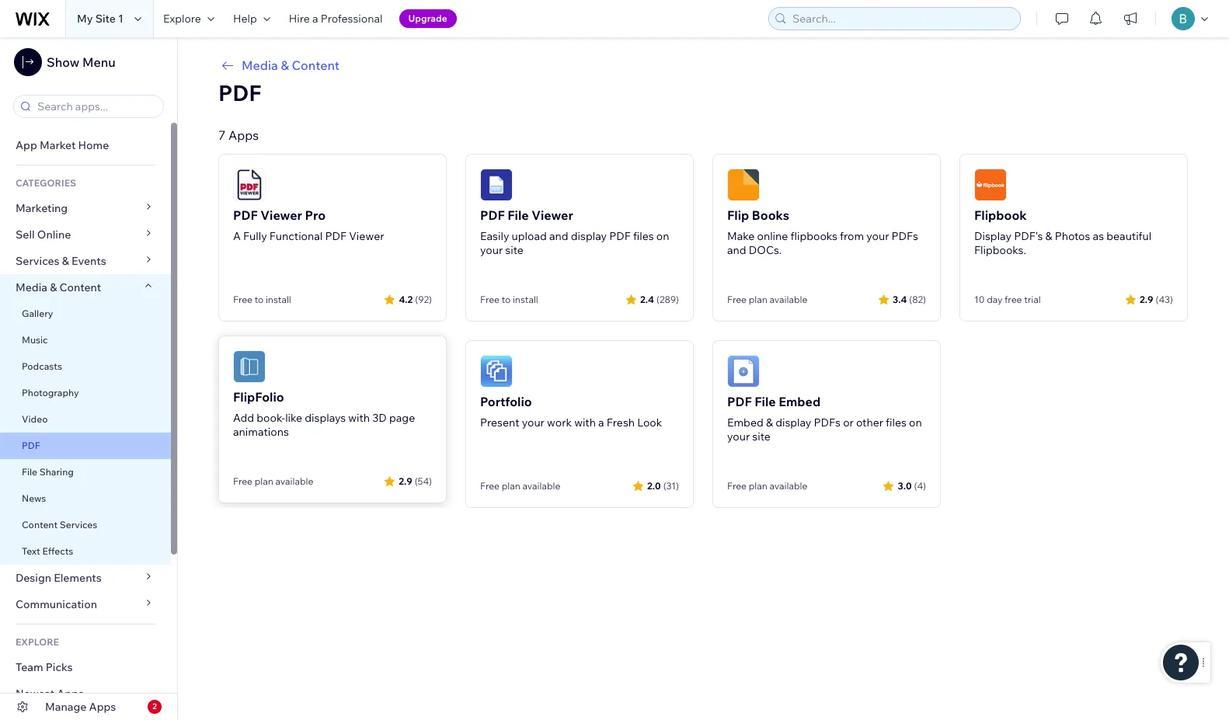 Task type: vqa. For each thing, say whether or not it's contained in the screenshot.
plan associated with book-
yes



Task type: describe. For each thing, give the bounding box(es) containing it.
pdfs inside flip books make online flipbooks from your pdfs and docs.
[[892, 229, 918, 243]]

present
[[480, 416, 519, 430]]

newest apps link
[[0, 681, 171, 707]]

site inside pdf file embed embed & display pdfs or other files on your site
[[752, 430, 771, 444]]

7
[[218, 127, 226, 143]]

my site 1
[[77, 12, 123, 26]]

news link
[[0, 486, 171, 512]]

1 horizontal spatial media
[[242, 57, 278, 73]]

pdf's
[[1014, 229, 1043, 243]]

(31)
[[663, 480, 679, 491]]

7 apps
[[218, 127, 259, 143]]

easily
[[480, 229, 509, 243]]

help button
[[224, 0, 280, 37]]

content services
[[22, 519, 97, 531]]

services inside services & events 'link'
[[16, 254, 59, 268]]

content services link
[[0, 512, 171, 538]]

2.4
[[640, 293, 654, 305]]

(82)
[[909, 293, 926, 305]]

sell online
[[16, 228, 71, 242]]

my
[[77, 12, 93, 26]]

page
[[389, 411, 415, 425]]

flipbooks
[[791, 229, 838, 243]]

design
[[16, 571, 51, 585]]

app market home
[[16, 138, 109, 152]]

your inside pdf file embed embed & display pdfs or other files on your site
[[727, 430, 750, 444]]

podcasts link
[[0, 354, 171, 380]]

fully
[[243, 229, 267, 243]]

2.0
[[647, 480, 661, 491]]

as
[[1093, 229, 1104, 243]]

free for pdf file viewer
[[480, 294, 500, 305]]

free to install for viewer
[[233, 294, 291, 305]]

free plan available for your
[[480, 480, 560, 492]]

gallery
[[22, 308, 53, 319]]

upgrade
[[408, 12, 447, 24]]

(43)
[[1156, 293, 1173, 305]]

2
[[152, 702, 157, 712]]

plan for book-
[[255, 476, 273, 487]]

2.0 (31)
[[647, 480, 679, 491]]

trial
[[1024, 294, 1041, 305]]

(289)
[[657, 293, 679, 305]]

marketing link
[[0, 195, 171, 221]]

effects
[[42, 545, 73, 557]]

book-
[[257, 411, 285, 425]]

home
[[78, 138, 109, 152]]

display inside pdf file embed embed & display pdfs or other files on your site
[[776, 416, 811, 430]]

hire a professional link
[[280, 0, 392, 37]]

elements
[[54, 571, 102, 585]]

free plan available for book-
[[233, 476, 313, 487]]

podcasts
[[22, 361, 62, 372]]

to for viewer
[[255, 294, 264, 305]]

app
[[16, 138, 37, 152]]

site inside 'pdf file viewer easily upload and display pdf files on your site'
[[505, 243, 523, 257]]

1
[[118, 12, 123, 26]]

pro
[[305, 207, 326, 223]]

work
[[547, 416, 572, 430]]

3.4
[[893, 293, 907, 305]]

communication
[[16, 598, 100, 611]]

4.2
[[399, 293, 413, 305]]

hire a professional
[[289, 12, 383, 26]]

text
[[22, 545, 40, 557]]

menu
[[82, 54, 116, 70]]

pdf file embed embed & display pdfs or other files on your site
[[727, 394, 922, 444]]

(4)
[[914, 480, 926, 491]]

explore
[[163, 12, 201, 26]]

available for make
[[770, 294, 808, 305]]

3.0 (4)
[[898, 480, 926, 491]]

free for pdf file embed
[[727, 480, 747, 492]]

upload
[[512, 229, 547, 243]]

& inside pdf file embed embed & display pdfs or other files on your site
[[766, 416, 773, 430]]

2.9 (43)
[[1140, 293, 1173, 305]]

categories
[[16, 177, 76, 189]]

services & events
[[16, 254, 106, 268]]

with inside portfolio present your work with a fresh look
[[574, 416, 596, 430]]

design elements
[[16, 571, 102, 585]]

display inside 'pdf file viewer easily upload and display pdf files on your site'
[[571, 229, 607, 243]]

files inside pdf file embed embed & display pdfs or other files on your site
[[886, 416, 907, 430]]

video
[[22, 413, 48, 425]]

flip books make online flipbooks from your pdfs and docs.
[[727, 207, 918, 257]]

events
[[72, 254, 106, 268]]

manage apps
[[45, 700, 116, 714]]

flip books logo image
[[727, 169, 760, 201]]

pdf inside 'link'
[[22, 440, 40, 451]]

music link
[[0, 327, 171, 354]]

2.9 for flipbook
[[1140, 293, 1153, 305]]

beautiful
[[1107, 229, 1152, 243]]

available for book-
[[275, 476, 313, 487]]

and inside flip books make online flipbooks from your pdfs and docs.
[[727, 243, 746, 257]]

1 vertical spatial content
[[59, 280, 101, 294]]

services inside content services link
[[60, 519, 97, 531]]

available for your
[[522, 480, 560, 492]]

Search... field
[[788, 8, 1016, 30]]

(54)
[[415, 475, 432, 487]]

team picks
[[16, 660, 73, 674]]

4.2 (92)
[[399, 293, 432, 305]]

on inside pdf file embed embed & display pdfs or other files on your site
[[909, 416, 922, 430]]

apps for newest apps
[[57, 687, 84, 701]]

team
[[16, 660, 43, 674]]

2.9 for flipfolio
[[399, 475, 412, 487]]

online
[[37, 228, 71, 242]]

to for file
[[502, 294, 511, 305]]

explore
[[16, 636, 59, 648]]

file for embed
[[755, 394, 776, 409]]

1 horizontal spatial media & content link
[[218, 56, 1188, 75]]

install for viewer
[[266, 294, 291, 305]]

flip
[[727, 207, 749, 223]]

show
[[47, 54, 80, 70]]

picks
[[46, 660, 73, 674]]

free for flip books
[[727, 294, 747, 305]]

apps for 7 apps
[[228, 127, 259, 143]]

media inside sidebar element
[[16, 280, 47, 294]]

free for portfolio
[[480, 480, 500, 492]]



Task type: locate. For each thing, give the bounding box(es) containing it.
apps
[[228, 127, 259, 143], [57, 687, 84, 701], [89, 700, 116, 714]]

your inside 'pdf file viewer easily upload and display pdf files on your site'
[[480, 243, 503, 257]]

plan for embed
[[749, 480, 767, 492]]

content inside content services link
[[22, 519, 58, 531]]

plan for make
[[749, 294, 767, 305]]

available down animations
[[275, 476, 313, 487]]

and right upload
[[549, 229, 568, 243]]

0 horizontal spatial site
[[505, 243, 523, 257]]

0 horizontal spatial display
[[571, 229, 607, 243]]

0 horizontal spatial to
[[255, 294, 264, 305]]

available down pdf file embed embed & display pdfs or other files on your site
[[770, 480, 808, 492]]

& inside the flipbook display pdf's & photos as beautiful flipbooks.
[[1045, 229, 1052, 243]]

1 horizontal spatial apps
[[89, 700, 116, 714]]

displays
[[305, 411, 346, 425]]

2 horizontal spatial file
[[755, 394, 776, 409]]

available down work
[[522, 480, 560, 492]]

free plan available for embed
[[727, 480, 808, 492]]

file inside pdf file embed embed & display pdfs or other files on your site
[[755, 394, 776, 409]]

free down a
[[233, 294, 253, 305]]

and
[[549, 229, 568, 243], [727, 243, 746, 257]]

0 vertical spatial a
[[312, 12, 318, 26]]

0 vertical spatial on
[[656, 229, 669, 243]]

0 horizontal spatial free to install
[[233, 294, 291, 305]]

on right other
[[909, 416, 922, 430]]

pdfs left or
[[814, 416, 841, 430]]

0 horizontal spatial with
[[348, 411, 370, 425]]

2 horizontal spatial content
[[292, 57, 340, 73]]

a right hire
[[312, 12, 318, 26]]

free plan available for make
[[727, 294, 808, 305]]

1 horizontal spatial content
[[59, 280, 101, 294]]

file up upload
[[508, 207, 529, 223]]

content down hire
[[292, 57, 340, 73]]

1 vertical spatial media & content link
[[0, 274, 171, 301]]

1 vertical spatial file
[[755, 394, 776, 409]]

0 vertical spatial display
[[571, 229, 607, 243]]

0 vertical spatial media & content
[[242, 57, 340, 73]]

1 vertical spatial site
[[752, 430, 771, 444]]

pdfs inside pdf file embed embed & display pdfs or other files on your site
[[814, 416, 841, 430]]

0 vertical spatial site
[[505, 243, 523, 257]]

show menu button
[[14, 48, 116, 76]]

free for flipfolio
[[233, 476, 253, 487]]

1 vertical spatial files
[[886, 416, 907, 430]]

flipfolio logo image
[[233, 350, 266, 383]]

1 horizontal spatial embed
[[779, 394, 821, 409]]

video link
[[0, 406, 171, 433]]

0 vertical spatial content
[[292, 57, 340, 73]]

0 horizontal spatial media & content
[[16, 280, 101, 294]]

display left or
[[776, 416, 811, 430]]

2.9 (54)
[[399, 475, 432, 487]]

a left "fresh" at the bottom of page
[[598, 416, 604, 430]]

2 vertical spatial file
[[22, 466, 37, 478]]

0 horizontal spatial file
[[22, 466, 37, 478]]

apps down picks
[[57, 687, 84, 701]]

files up 2.4
[[633, 229, 654, 243]]

0 vertical spatial embed
[[779, 394, 821, 409]]

pdf viewer pro logo image
[[233, 169, 266, 201]]

file down pdf file embed  logo
[[755, 394, 776, 409]]

professional
[[321, 12, 383, 26]]

make
[[727, 229, 755, 243]]

photography
[[22, 387, 79, 399]]

free plan available
[[727, 294, 808, 305], [233, 476, 313, 487], [480, 480, 560, 492], [727, 480, 808, 492]]

to down fully
[[255, 294, 264, 305]]

display right upload
[[571, 229, 607, 243]]

2 horizontal spatial apps
[[228, 127, 259, 143]]

media & content down 'services & events'
[[16, 280, 101, 294]]

flipfolio
[[233, 389, 284, 405]]

2 install from the left
[[513, 294, 538, 305]]

pdf file viewer easily upload and display pdf files on your site
[[480, 207, 669, 257]]

0 horizontal spatial apps
[[57, 687, 84, 701]]

services down news link
[[60, 519, 97, 531]]

1 horizontal spatial display
[[776, 416, 811, 430]]

market
[[40, 138, 76, 152]]

a
[[312, 12, 318, 26], [598, 416, 604, 430]]

on inside 'pdf file viewer easily upload and display pdf files on your site'
[[656, 229, 669, 243]]

a
[[233, 229, 241, 243]]

and inside 'pdf file viewer easily upload and display pdf files on your site'
[[549, 229, 568, 243]]

0 horizontal spatial files
[[633, 229, 654, 243]]

upgrade button
[[399, 9, 457, 28]]

2 to from the left
[[502, 294, 511, 305]]

files right other
[[886, 416, 907, 430]]

0 horizontal spatial viewer
[[261, 207, 302, 223]]

1 vertical spatial pdfs
[[814, 416, 841, 430]]

files inside 'pdf file viewer easily upload and display pdf files on your site'
[[633, 229, 654, 243]]

2 vertical spatial content
[[22, 519, 58, 531]]

2 horizontal spatial viewer
[[532, 207, 573, 223]]

your down pdf file embed  logo
[[727, 430, 750, 444]]

10
[[974, 294, 985, 305]]

1 horizontal spatial with
[[574, 416, 596, 430]]

media down help button
[[242, 57, 278, 73]]

media & content link
[[218, 56, 1188, 75], [0, 274, 171, 301]]

available down docs.
[[770, 294, 808, 305]]

1 horizontal spatial and
[[727, 243, 746, 257]]

2 free to install from the left
[[480, 294, 538, 305]]

1 horizontal spatial viewer
[[349, 229, 384, 243]]

your inside flip books make online flipbooks from your pdfs and docs.
[[867, 229, 889, 243]]

viewer up functional
[[261, 207, 302, 223]]

your left work
[[522, 416, 545, 430]]

media & content
[[242, 57, 340, 73], [16, 280, 101, 294]]

0 horizontal spatial install
[[266, 294, 291, 305]]

portfolio present your work with a fresh look
[[480, 394, 662, 430]]

portfolio
[[480, 394, 532, 409]]

1 vertical spatial embed
[[727, 416, 764, 430]]

1 horizontal spatial pdfs
[[892, 229, 918, 243]]

install
[[266, 294, 291, 305], [513, 294, 538, 305]]

sidebar element
[[0, 37, 178, 720]]

with left 3d at the left bottom
[[348, 411, 370, 425]]

plan for your
[[502, 480, 520, 492]]

viewer right functional
[[349, 229, 384, 243]]

0 vertical spatial files
[[633, 229, 654, 243]]

file
[[508, 207, 529, 223], [755, 394, 776, 409], [22, 466, 37, 478]]

your right from
[[867, 229, 889, 243]]

free to install down easily
[[480, 294, 538, 305]]

display
[[974, 229, 1012, 243]]

site down pdf file embed  logo
[[752, 430, 771, 444]]

free down present
[[480, 480, 500, 492]]

with inside flipfolio add book-like displays with 3d page animations
[[348, 411, 370, 425]]

2.4 (289)
[[640, 293, 679, 305]]

1 free to install from the left
[[233, 294, 291, 305]]

2.9 left (54)
[[399, 475, 412, 487]]

services
[[16, 254, 59, 268], [60, 519, 97, 531]]

media & content inside sidebar element
[[16, 280, 101, 294]]

0 vertical spatial 2.9
[[1140, 293, 1153, 305]]

site down pdf file viewer logo
[[505, 243, 523, 257]]

2.9
[[1140, 293, 1153, 305], [399, 475, 412, 487]]

on up 2.4 (289)
[[656, 229, 669, 243]]

1 horizontal spatial 2.9
[[1140, 293, 1153, 305]]

display
[[571, 229, 607, 243], [776, 416, 811, 430]]

help
[[233, 12, 257, 26]]

sell online link
[[0, 221, 171, 248]]

site
[[95, 12, 116, 26]]

sharing
[[39, 466, 74, 478]]

install for file
[[513, 294, 538, 305]]

free right (31)
[[727, 480, 747, 492]]

flipbook logo image
[[974, 169, 1007, 201]]

from
[[840, 229, 864, 243]]

2.9 left the (43)
[[1140, 293, 1153, 305]]

pdf file viewer logo image
[[480, 169, 513, 201]]

1 vertical spatial on
[[909, 416, 922, 430]]

apps inside newest apps link
[[57, 687, 84, 701]]

free
[[1005, 294, 1022, 305]]

viewer up upload
[[532, 207, 573, 223]]

apps for manage apps
[[89, 700, 116, 714]]

file for viewer
[[508, 207, 529, 223]]

1 install from the left
[[266, 294, 291, 305]]

1 horizontal spatial to
[[502, 294, 511, 305]]

file sharing link
[[0, 459, 171, 486]]

0 horizontal spatial content
[[22, 519, 58, 531]]

free to install for file
[[480, 294, 538, 305]]

free down make
[[727, 294, 747, 305]]

to
[[255, 294, 264, 305], [502, 294, 511, 305]]

0 horizontal spatial embed
[[727, 416, 764, 430]]

file sharing
[[22, 466, 74, 478]]

0 horizontal spatial media
[[16, 280, 47, 294]]

plan
[[749, 294, 767, 305], [255, 476, 273, 487], [502, 480, 520, 492], [749, 480, 767, 492]]

1 vertical spatial media
[[16, 280, 47, 294]]

& inside 'link'
[[62, 254, 69, 268]]

photography link
[[0, 380, 171, 406]]

1 vertical spatial media & content
[[16, 280, 101, 294]]

text effects link
[[0, 538, 171, 565]]

0 vertical spatial pdfs
[[892, 229, 918, 243]]

your left upload
[[480, 243, 503, 257]]

on
[[656, 229, 669, 243], [909, 416, 922, 430]]

media & content down hire
[[242, 57, 340, 73]]

day
[[987, 294, 1003, 305]]

1 vertical spatial services
[[60, 519, 97, 531]]

gallery link
[[0, 301, 171, 327]]

other
[[856, 416, 883, 430]]

1 horizontal spatial a
[[598, 416, 604, 430]]

free to install down fully
[[233, 294, 291, 305]]

free for pdf viewer pro
[[233, 294, 253, 305]]

0 vertical spatial media
[[242, 57, 278, 73]]

with
[[348, 411, 370, 425], [574, 416, 596, 430]]

0 horizontal spatial on
[[656, 229, 669, 243]]

site
[[505, 243, 523, 257], [752, 430, 771, 444]]

a inside portfolio present your work with a fresh look
[[598, 416, 604, 430]]

pdf link
[[0, 433, 171, 459]]

1 horizontal spatial site
[[752, 430, 771, 444]]

media up gallery
[[16, 280, 47, 294]]

pdfs right from
[[892, 229, 918, 243]]

1 horizontal spatial file
[[508, 207, 529, 223]]

1 horizontal spatial media & content
[[242, 57, 340, 73]]

install down upload
[[513, 294, 538, 305]]

0 horizontal spatial a
[[312, 12, 318, 26]]

viewer inside 'pdf file viewer easily upload and display pdf files on your site'
[[532, 207, 573, 223]]

text effects
[[22, 545, 73, 557]]

your inside portfolio present your work with a fresh look
[[522, 416, 545, 430]]

content
[[292, 57, 340, 73], [59, 280, 101, 294], [22, 519, 58, 531]]

install down functional
[[266, 294, 291, 305]]

1 horizontal spatial install
[[513, 294, 538, 305]]

communication link
[[0, 591, 171, 618]]

free down easily
[[480, 294, 500, 305]]

services & events link
[[0, 248, 171, 274]]

or
[[843, 416, 854, 430]]

docs.
[[749, 243, 782, 257]]

pdf file embed  logo image
[[727, 355, 760, 388]]

music
[[22, 334, 48, 346]]

hire
[[289, 12, 310, 26]]

media
[[242, 57, 278, 73], [16, 280, 47, 294]]

Search apps... field
[[33, 96, 159, 117]]

1 horizontal spatial files
[[886, 416, 907, 430]]

apps right 7
[[228, 127, 259, 143]]

show menu
[[47, 54, 116, 70]]

services down sell online at the top
[[16, 254, 59, 268]]

1 vertical spatial display
[[776, 416, 811, 430]]

free down animations
[[233, 476, 253, 487]]

like
[[285, 411, 302, 425]]

pdfs
[[892, 229, 918, 243], [814, 416, 841, 430]]

with right work
[[574, 416, 596, 430]]

1 to from the left
[[255, 294, 264, 305]]

content down news
[[22, 519, 58, 531]]

available for embed
[[770, 480, 808, 492]]

1 horizontal spatial free to install
[[480, 294, 538, 305]]

0 horizontal spatial and
[[549, 229, 568, 243]]

pdf viewer pro a fully functional pdf viewer
[[233, 207, 384, 243]]

file up news
[[22, 466, 37, 478]]

1 vertical spatial a
[[598, 416, 604, 430]]

apps right manage
[[89, 700, 116, 714]]

files
[[633, 229, 654, 243], [886, 416, 907, 430]]

content down services & events 'link'
[[59, 280, 101, 294]]

online
[[757, 229, 788, 243]]

and left docs.
[[727, 243, 746, 257]]

portfolio logo image
[[480, 355, 513, 388]]

0 vertical spatial file
[[508, 207, 529, 223]]

file inside sidebar element
[[22, 466, 37, 478]]

your
[[867, 229, 889, 243], [480, 243, 503, 257], [522, 416, 545, 430], [727, 430, 750, 444]]

1 vertical spatial 2.9
[[399, 475, 412, 487]]

marketing
[[16, 201, 68, 215]]

pdf inside pdf file embed embed & display pdfs or other files on your site
[[727, 394, 752, 409]]

functional
[[269, 229, 323, 243]]

flipfolio add book-like displays with 3d page animations
[[233, 389, 415, 439]]

file inside 'pdf file viewer easily upload and display pdf files on your site'
[[508, 207, 529, 223]]

0 vertical spatial services
[[16, 254, 59, 268]]

1 horizontal spatial on
[[909, 416, 922, 430]]

0 horizontal spatial 2.9
[[399, 475, 412, 487]]

0 vertical spatial media & content link
[[218, 56, 1188, 75]]

fresh
[[607, 416, 635, 430]]

0 horizontal spatial media & content link
[[0, 274, 171, 301]]

3d
[[372, 411, 387, 425]]

to down easily
[[502, 294, 511, 305]]

0 horizontal spatial pdfs
[[814, 416, 841, 430]]



